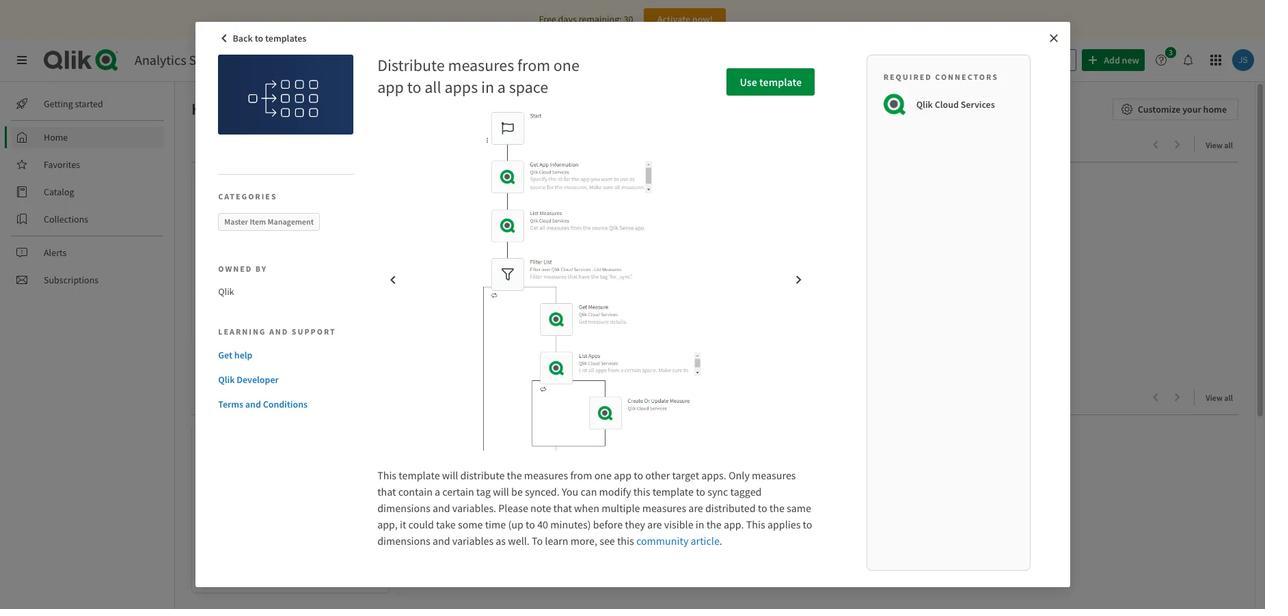 Task type: locate. For each thing, give the bounding box(es) containing it.
to left explore
[[267, 137, 279, 154]]

30
[[624, 13, 633, 25]]

0 horizontal spatial in
[[481, 77, 494, 98]]

measures up visible
[[642, 502, 686, 515]]

0 horizontal spatial template
[[399, 469, 440, 483]]

1 vertical spatial services
[[961, 98, 995, 111]]

this right see
[[617, 535, 634, 548]]

tag
[[476, 485, 491, 499]]

0 horizontal spatial a
[[435, 485, 440, 499]]

one down days
[[554, 55, 580, 76]]

required
[[884, 72, 932, 82]]

in right apps
[[481, 77, 494, 98]]

1 vertical spatial view all
[[1206, 393, 1233, 403]]

and down take
[[433, 535, 450, 548]]

customize your home button
[[1113, 98, 1239, 120]]

10
[[247, 320, 255, 331]]

advisor
[[1040, 54, 1071, 66]]

to right back
[[255, 32, 263, 44]]

catalog
[[44, 186, 74, 198]]

the
[[507, 469, 522, 483], [770, 502, 785, 515], [707, 518, 722, 532]]

0 vertical spatial qlik
[[916, 98, 933, 111]]

1 vertical spatial all
[[1224, 140, 1233, 150]]

some
[[458, 518, 483, 532]]

0 vertical spatial home
[[191, 98, 233, 120]]

get help link
[[218, 348, 348, 362]]

qlik up recently
[[218, 374, 235, 386]]

1 vertical spatial in
[[696, 518, 704, 532]]

that left contain
[[377, 485, 396, 499]]

2 vertical spatial qlik
[[218, 374, 235, 386]]

learning
[[218, 326, 266, 337]]

updated 10 minutes ago
[[215, 320, 299, 331]]

to inside back to templates button
[[255, 32, 263, 44]]

analytics to explore
[[211, 137, 326, 154]]

dimensions down the it
[[377, 535, 430, 548]]

qlik for qlik developer
[[218, 374, 235, 386]]

view all link for recently used
[[1206, 389, 1239, 406]]

0 horizontal spatial from
[[518, 55, 550, 76]]

in inside this template will distribute the measures from one app to other target apps. only measures that contain a certain tag will be synced. you can modify this template to sync tagged dimensions and variables. please note that when multiple measures are distributed to the same app, it could take some time (up to 40 minutes) before they are visible in the app. this applies to dimensions and variables as well.
[[696, 518, 704, 532]]

0 horizontal spatial services
[[189, 51, 236, 68]]

2 vertical spatial template
[[653, 485, 694, 499]]

analytics
[[135, 51, 186, 68], [211, 137, 264, 154]]

1 vertical spatial a
[[435, 485, 440, 499]]

terms
[[218, 398, 243, 411]]

measures up the tagged
[[752, 469, 796, 483]]

0 horizontal spatial app
[[377, 77, 404, 98]]

all for analytics to explore
[[1224, 140, 1233, 150]]

to left 40
[[526, 518, 535, 532]]

app up modify
[[614, 469, 632, 483]]

activate
[[657, 13, 690, 25]]

this up the app,
[[377, 469, 397, 483]]

in
[[481, 77, 494, 98], [696, 518, 704, 532]]

are
[[689, 502, 703, 515], [647, 518, 662, 532]]

measures
[[448, 55, 514, 76], [524, 469, 568, 483], [752, 469, 796, 483], [642, 502, 686, 515]]

close sidebar menu image
[[16, 55, 27, 66]]

1 vertical spatial template
[[399, 469, 440, 483]]

a left certain on the left bottom of the page
[[435, 485, 440, 499]]

0 vertical spatial are
[[689, 502, 703, 515]]

multiple
[[602, 502, 640, 515]]

from up can
[[570, 469, 592, 483]]

that down you
[[553, 502, 572, 515]]

app.
[[724, 518, 744, 532]]

1 vertical spatial are
[[647, 518, 662, 532]]

1 view all link from the top
[[1206, 136, 1239, 153]]

qlik left cloud
[[916, 98, 933, 111]]

0 horizontal spatial home
[[44, 131, 68, 144]]

0 vertical spatial from
[[518, 55, 550, 76]]

1 vertical spatial one
[[594, 469, 612, 483]]

1 view from the top
[[1206, 140, 1223, 150]]

alerts link
[[11, 242, 164, 264]]

sync
[[708, 485, 728, 499]]

1 horizontal spatial app
[[614, 469, 632, 483]]

the up the applies
[[770, 502, 785, 515]]

view
[[1206, 140, 1223, 150], [1206, 393, 1223, 403]]

1 vertical spatial app
[[614, 469, 632, 483]]

0 vertical spatial analytics
[[135, 51, 186, 68]]

one inside this template will distribute the measures from one app to other target apps. only measures that contain a certain tag will be synced. you can modify this template to sync tagged dimensions and variables. please note that when multiple measures are distributed to the same app, it could take some time (up to 40 minutes) before they are visible in the app. this applies to dimensions and variables as well.
[[594, 469, 612, 483]]

services down back
[[189, 51, 236, 68]]

terms and conditions
[[218, 398, 308, 411]]

are up visible
[[689, 502, 703, 515]]

0 horizontal spatial the
[[507, 469, 522, 483]]

0 vertical spatial will
[[442, 469, 458, 483]]

master item management
[[224, 217, 314, 227]]

applies
[[768, 518, 801, 532]]

1 vertical spatial qlik
[[218, 286, 234, 298]]

template for use
[[759, 75, 802, 89]]

template for this
[[399, 469, 440, 483]]

will left be
[[493, 485, 509, 499]]

2 horizontal spatial template
[[759, 75, 802, 89]]

0 vertical spatial in
[[481, 77, 494, 98]]

0 vertical spatial all
[[425, 77, 441, 98]]

target
[[672, 469, 699, 483]]

2 view from the top
[[1206, 393, 1223, 403]]

synced.
[[525, 485, 560, 499]]

0 horizontal spatial that
[[377, 485, 396, 499]]

favorites
[[44, 159, 80, 171]]

to down distribute
[[407, 77, 421, 98]]

qlik down owned
[[218, 286, 234, 298]]

and up get help link
[[269, 326, 289, 337]]

that
[[377, 485, 396, 499], [553, 502, 572, 515]]

0 vertical spatial this
[[633, 485, 650, 499]]

alerts
[[44, 247, 67, 259]]

use
[[740, 75, 757, 89]]

updated
[[215, 320, 245, 331]]

in up the article
[[696, 518, 704, 532]]

0 vertical spatial template
[[759, 75, 802, 89]]

close image
[[1048, 33, 1059, 44]]

0 vertical spatial this
[[377, 469, 397, 483]]

ago
[[286, 320, 299, 331]]

0 vertical spatial a
[[498, 77, 506, 98]]

app
[[377, 77, 404, 98], [614, 469, 632, 483]]

app down distribute
[[377, 77, 404, 98]]

are up community
[[647, 518, 662, 532]]

1 horizontal spatial one
[[594, 469, 612, 483]]

insight
[[1009, 54, 1038, 66]]

your
[[1183, 103, 1202, 116]]

support
[[292, 326, 336, 337]]

measures up synced.
[[524, 469, 568, 483]]

navigation pane element
[[0, 87, 174, 297]]

the up .
[[707, 518, 722, 532]]

customize your home
[[1138, 103, 1227, 116]]

1 horizontal spatial that
[[553, 502, 572, 515]]

1 horizontal spatial analytics
[[211, 137, 264, 154]]

will up certain on the left bottom of the page
[[442, 469, 458, 483]]

all
[[425, 77, 441, 98], [1224, 140, 1233, 150], [1224, 393, 1233, 403]]

analytics services element
[[135, 51, 236, 68]]

1 vertical spatial home
[[44, 131, 68, 144]]

template right use
[[759, 75, 802, 89]]

analytics inside 'home' main content
[[211, 137, 264, 154]]

will
[[442, 469, 458, 483], [493, 485, 509, 499]]

1 vertical spatial view all link
[[1206, 389, 1239, 406]]

and up take
[[433, 502, 450, 515]]

2 view all from the top
[[1206, 393, 1233, 403]]

more,
[[571, 535, 597, 548]]

owned
[[218, 264, 253, 274]]

collections
[[44, 213, 88, 226]]

1 vertical spatial from
[[570, 469, 592, 483]]

1 horizontal spatial services
[[961, 98, 995, 111]]

1 horizontal spatial this
[[746, 518, 765, 532]]

home up move collection image
[[191, 98, 233, 120]]

1 horizontal spatial home
[[191, 98, 233, 120]]

view all link
[[1206, 136, 1239, 153], [1206, 389, 1239, 406]]

recently used link
[[211, 390, 298, 407]]

2 dimensions from the top
[[377, 535, 430, 548]]

a
[[498, 77, 506, 98], [435, 485, 440, 499]]

home
[[191, 98, 233, 120], [44, 131, 68, 144]]

0 vertical spatial view
[[1206, 140, 1223, 150]]

0 vertical spatial view all
[[1206, 140, 1233, 150]]

a left space
[[498, 77, 506, 98]]

please
[[499, 502, 528, 515]]

1 vertical spatial dimensions
[[377, 535, 430, 548]]

by
[[256, 264, 267, 274]]

this right app.
[[746, 518, 765, 532]]

1 dimensions from the top
[[377, 502, 430, 515]]

minutes
[[256, 320, 284, 331]]

(up
[[508, 518, 524, 532]]

1 horizontal spatial a
[[498, 77, 506, 98]]

one up modify
[[594, 469, 612, 483]]

this down other
[[633, 485, 650, 499]]

1 vertical spatial will
[[493, 485, 509, 499]]

1 horizontal spatial from
[[570, 469, 592, 483]]

2 view all link from the top
[[1206, 389, 1239, 406]]

0 vertical spatial view all link
[[1206, 136, 1239, 153]]

distribute measures from one app to all apps in a space image
[[218, 55, 353, 135]]

distribute measures from one app to all apps in a space
[[377, 55, 580, 98]]

home
[[1203, 103, 1227, 116]]

template up contain
[[399, 469, 440, 483]]

this
[[377, 469, 397, 483], [746, 518, 765, 532]]

qlik developer
[[218, 374, 279, 386]]

2 vertical spatial all
[[1224, 393, 1233, 403]]

.
[[720, 535, 722, 548]]

all inside the distribute measures from one app to all apps in a space
[[425, 77, 441, 98]]

0 horizontal spatial one
[[554, 55, 580, 76]]

1 vertical spatial view
[[1206, 393, 1223, 403]]

days
[[558, 13, 577, 25]]

0 vertical spatial one
[[554, 55, 580, 76]]

2 horizontal spatial the
[[770, 502, 785, 515]]

as
[[496, 535, 506, 548]]

0 horizontal spatial analytics
[[135, 51, 186, 68]]

1 horizontal spatial the
[[707, 518, 722, 532]]

1 horizontal spatial in
[[696, 518, 704, 532]]

0 vertical spatial services
[[189, 51, 236, 68]]

they
[[625, 518, 645, 532]]

home inside navigation pane element
[[44, 131, 68, 144]]

dimensions up the it
[[377, 502, 430, 515]]

time
[[485, 518, 506, 532]]

0 horizontal spatial will
[[442, 469, 458, 483]]

qlik
[[916, 98, 933, 111], [218, 286, 234, 298], [218, 374, 235, 386]]

measures up apps
[[448, 55, 514, 76]]

1 view all from the top
[[1206, 140, 1233, 150]]

learn
[[545, 535, 568, 548]]

activate now!
[[657, 13, 713, 25]]

this
[[633, 485, 650, 499], [617, 535, 634, 548]]

template down target
[[653, 485, 694, 499]]

home up the favorites
[[44, 131, 68, 144]]

1 vertical spatial analytics
[[211, 137, 264, 154]]

from up space
[[518, 55, 550, 76]]

distribute
[[460, 469, 505, 483]]

only
[[729, 469, 750, 483]]

template inside button
[[759, 75, 802, 89]]

to learn more, see this community article .
[[530, 535, 722, 548]]

qlik for qlik
[[218, 286, 234, 298]]

free
[[539, 13, 556, 25]]

0 vertical spatial dimensions
[[377, 502, 430, 515]]

dimensions
[[377, 502, 430, 515], [377, 535, 430, 548]]

the up be
[[507, 469, 522, 483]]

and right terms
[[245, 398, 261, 411]]

0 vertical spatial app
[[377, 77, 404, 98]]

services down connectors
[[961, 98, 995, 111]]



Task type: describe. For each thing, give the bounding box(es) containing it.
activate now! link
[[644, 8, 726, 30]]

before
[[593, 518, 623, 532]]

community article link
[[636, 535, 720, 548]]

be
[[511, 485, 523, 499]]

move collection image
[[191, 391, 205, 404]]

customize
[[1138, 103, 1181, 116]]

move collection image
[[191, 138, 205, 151]]

view all for analytics to explore
[[1206, 140, 1233, 150]]

variables.
[[452, 502, 496, 515]]

this inside this template will distribute the measures from one app to other target apps. only measures that contain a certain tag will be synced. you can modify this template to sync tagged dimensions and variables. please note that when multiple measures are distributed to the same app, it could take some time (up to 40 minutes) before they are visible in the app. this applies to dimensions and variables as well.
[[633, 485, 650, 499]]

0 horizontal spatial this
[[377, 469, 397, 483]]

get
[[218, 349, 232, 361]]

app inside the distribute measures from one app to all apps in a space
[[377, 77, 404, 98]]

now!
[[692, 13, 713, 25]]

analytics for analytics to explore
[[211, 137, 264, 154]]

a inside the distribute measures from one app to all apps in a space
[[498, 77, 506, 98]]

getting started
[[44, 98, 103, 110]]

community
[[636, 535, 689, 548]]

to inside 'home' main content
[[267, 137, 279, 154]]

take
[[436, 518, 456, 532]]

getting started link
[[11, 93, 164, 115]]

catalog link
[[11, 181, 164, 203]]

this template will distribute the measures from one app to other target apps. only measures that contain a certain tag will be synced. you can modify this template to sync tagged dimensions and variables. please note that when multiple measures are distributed to the same app, it could take some time (up to 40 minutes) before they are visible in the app. this applies to dimensions and variables as well.
[[377, 469, 812, 548]]

to
[[532, 535, 543, 548]]

conditions
[[263, 398, 308, 411]]

2 vertical spatial the
[[707, 518, 722, 532]]

owned by
[[218, 264, 267, 274]]

see
[[600, 535, 615, 548]]

used
[[264, 390, 292, 407]]

back to templates button
[[215, 27, 313, 49]]

1 horizontal spatial template
[[653, 485, 694, 499]]

to left other
[[634, 469, 643, 483]]

apps.
[[702, 469, 726, 483]]

categories
[[218, 191, 277, 202]]

one inside the distribute measures from one app to all apps in a space
[[554, 55, 580, 76]]

ask insight advisor button
[[970, 49, 1077, 71]]

view for analytics to explore
[[1206, 140, 1223, 150]]

back
[[233, 32, 253, 44]]

recently
[[211, 390, 261, 407]]

view all for recently used
[[1206, 393, 1233, 403]]

note
[[530, 502, 551, 515]]

0 vertical spatial the
[[507, 469, 522, 483]]

view for recently used
[[1206, 393, 1223, 403]]

1 vertical spatial the
[[770, 502, 785, 515]]

to down the tagged
[[758, 502, 767, 515]]

back to templates
[[233, 32, 306, 44]]

explore
[[282, 137, 326, 154]]

connectors
[[935, 72, 999, 82]]

to inside the distribute measures from one app to all apps in a space
[[407, 77, 421, 98]]

contain
[[398, 485, 433, 499]]

updated 10 minutes ago link
[[192, 174, 389, 341]]

modify
[[599, 485, 631, 499]]

subscriptions
[[44, 274, 99, 286]]

apps
[[445, 77, 478, 98]]

1 vertical spatial this
[[617, 535, 634, 548]]

you
[[562, 485, 578, 499]]

minutes)
[[550, 518, 591, 532]]

variables
[[452, 535, 494, 548]]

terms and conditions link
[[218, 398, 348, 411]]

qlik cloud services logo image
[[884, 94, 906, 116]]

ask
[[993, 54, 1007, 66]]

use template button
[[727, 68, 815, 96]]

required connectors
[[884, 72, 999, 82]]

previous image image
[[388, 275, 399, 286]]

qlik for qlik cloud services
[[916, 98, 933, 111]]

distribute
[[377, 55, 445, 76]]

next image image
[[794, 275, 805, 286]]

well.
[[508, 535, 530, 548]]

item
[[250, 217, 266, 227]]

free days remaining: 30
[[539, 13, 633, 25]]

to down the same
[[803, 518, 812, 532]]

learning and support
[[218, 326, 336, 337]]

collections link
[[11, 208, 164, 230]]

measures inside the distribute measures from one app to all apps in a space
[[448, 55, 514, 76]]

favorites link
[[11, 154, 164, 176]]

it
[[400, 518, 406, 532]]

when
[[574, 502, 599, 515]]

to left the sync
[[696, 485, 705, 499]]

certain
[[443, 485, 474, 499]]

cloud
[[935, 98, 959, 111]]

space
[[509, 77, 548, 98]]

view all link for analytics to explore
[[1206, 136, 1239, 153]]

started
[[75, 98, 103, 110]]

analytics for analytics services
[[135, 51, 186, 68]]

get help
[[218, 349, 253, 361]]

1 vertical spatial that
[[553, 502, 572, 515]]

developer
[[237, 374, 279, 386]]

1 vertical spatial this
[[746, 518, 765, 532]]

Search text field
[[745, 49, 962, 71]]

1 horizontal spatial are
[[689, 502, 703, 515]]

getting
[[44, 98, 73, 110]]

visible
[[664, 518, 694, 532]]

same
[[787, 502, 811, 515]]

analytics to explore link
[[211, 137, 331, 154]]

qlik developer link
[[218, 373, 348, 387]]

qlik cloud services
[[916, 98, 995, 111]]

from inside this template will distribute the measures from one app to other target apps. only measures that contain a certain tag will be synced. you can modify this template to sync tagged dimensions and variables. please note that when multiple measures are distributed to the same app, it could take some time (up to 40 minutes) before they are visible in the app. this applies to dimensions and variables as well.
[[570, 469, 592, 483]]

all for recently used
[[1224, 393, 1233, 403]]

app inside this template will distribute the measures from one app to other target apps. only measures that contain a certain tag will be synced. you can modify this template to sync tagged dimensions and variables. please note that when multiple measures are distributed to the same app, it could take some time (up to 40 minutes) before they are visible in the app. this applies to dimensions and variables as well.
[[614, 469, 632, 483]]

0 horizontal spatial are
[[647, 518, 662, 532]]

recently used
[[211, 390, 292, 407]]

templates
[[265, 32, 306, 44]]

1 horizontal spatial will
[[493, 485, 509, 499]]

0 vertical spatial that
[[377, 485, 396, 499]]

can
[[581, 485, 597, 499]]

article
[[691, 535, 720, 548]]

in inside the distribute measures from one app to all apps in a space
[[481, 77, 494, 98]]

a inside this template will distribute the measures from one app to other target apps. only measures that contain a certain tag will be synced. you can modify this template to sync tagged dimensions and variables. please note that when multiple measures are distributed to the same app, it could take some time (up to 40 minutes) before they are visible in the app. this applies to dimensions and variables as well.
[[435, 485, 440, 499]]

from inside the distribute measures from one app to all apps in a space
[[518, 55, 550, 76]]

home inside main content
[[191, 98, 233, 120]]

home main content
[[170, 82, 1265, 610]]



Task type: vqa. For each thing, say whether or not it's contained in the screenshot.
the You in You do not have any managed spaces Managed spaces that you create or are invited to are available here. Create a managed space to get started.
no



